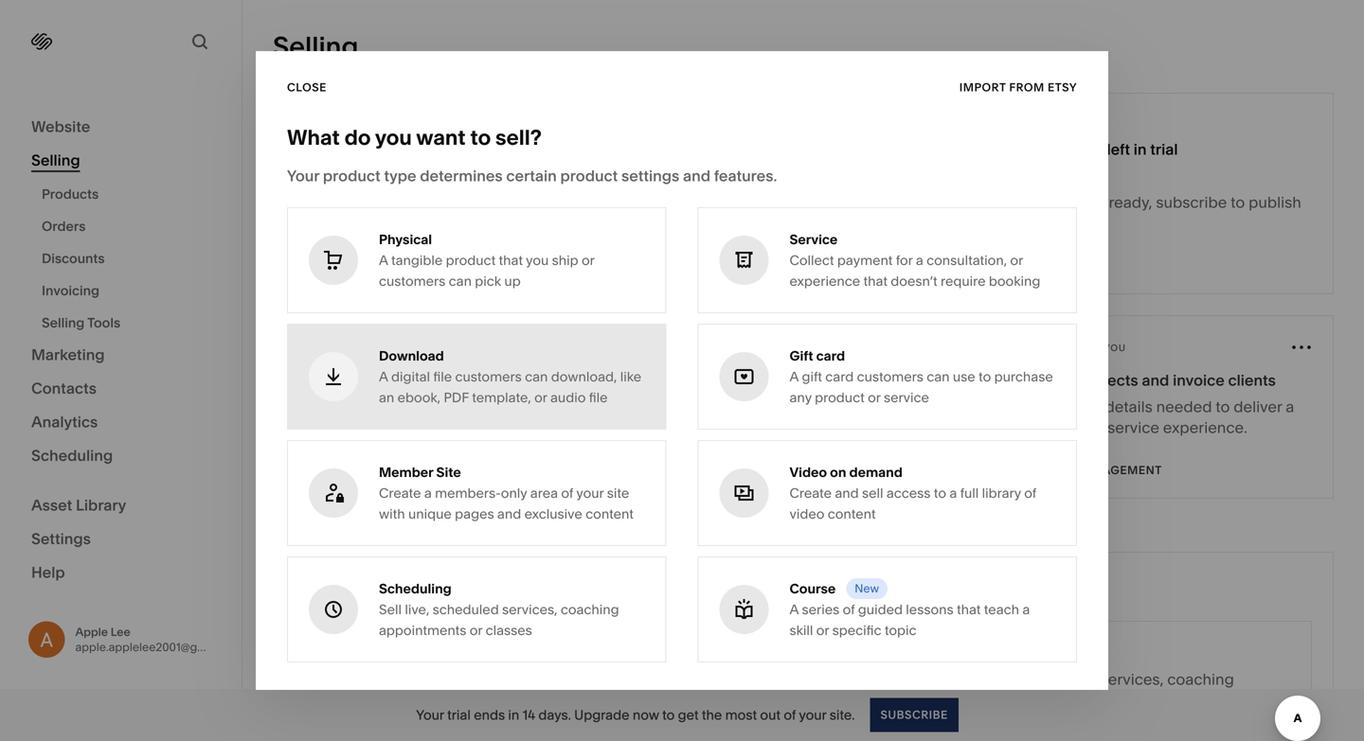 Task type: describe. For each thing, give the bounding box(es) containing it.
now
[[633, 708, 659, 724]]

lessons inside online course create a guided series of lessons to teach a skill or educate on a topic
[[624, 671, 678, 689]]

14
[[523, 708, 535, 724]]

help
[[31, 564, 65, 582]]

scheduling link
[[31, 446, 210, 468]]

set
[[299, 120, 333, 145]]

sell inside video on demand create and sell access to a full library of video content
[[862, 486, 884, 502]]

course inside online course create a guided series of lessons to teach a skill or educate on a topic
[[491, 644, 544, 663]]

your up the type
[[368, 120, 413, 145]]

0 horizontal spatial trial
[[447, 708, 471, 724]]

and inside video on demand create and sell access to a full library of video content
[[835, 486, 859, 502]]

of inside the member site create a members-only area of your site with unique pages and exclusive content
[[561, 486, 573, 502]]

skill inside online course create a guided series of lessons to teach a skill or educate on a topic
[[441, 692, 468, 710]]

project management
[[1016, 464, 1162, 478]]

ways
[[352, 575, 403, 600]]

member site create a members-only area of your site with unique pages and exclusive content
[[379, 465, 634, 523]]

guided inside 'a series of guided lessons that teach a skill or specific topic'
[[858, 602, 903, 618]]

analytics
[[31, 413, 98, 432]]

create inside video on demand create and sell access to a full library of video content
[[790, 486, 832, 502]]

to inside when you're ready, subscribe to publish your site.
[[1231, 193, 1245, 212]]

content inside video on demand create and sell access to a full library of video content
[[828, 506, 876, 523]]

1 vertical spatial selling
[[31, 151, 80, 170]]

video
[[790, 506, 825, 523]]

when
[[1016, 193, 1058, 212]]

you inside physical a tangible product that you ship or customers can pick up
[[526, 253, 549, 269]]

1 horizontal spatial scheduling
[[379, 581, 452, 597]]

1 vertical spatial get
[[678, 708, 699, 724]]

settings link
[[31, 529, 210, 551]]

a inside gift card a gift card customers can use to purchase any product or service
[[790, 369, 799, 385]]

0 vertical spatial services,
[[502, 602, 558, 618]]

new
[[855, 582, 879, 596]]

0 horizontal spatial scheduled
[[433, 602, 499, 618]]

topic inside 'a series of guided lessons that teach a skill or specific topic'
[[885, 623, 917, 639]]

your product type determines certain product settings and features.
[[287, 167, 777, 185]]

2 manage from the top
[[1016, 398, 1075, 416]]

you're
[[1061, 193, 1105, 212]]

lee
[[111, 626, 130, 639]]

unique
[[408, 506, 452, 523]]

features.
[[714, 167, 777, 185]]

the inside manage projects and invoice clients manage the details needed to deliver a professional service experience.
[[1079, 398, 1102, 416]]

a inside service collect payment for a consultation, or experience that doesn't require booking
[[916, 253, 924, 269]]

download,
[[551, 369, 617, 385]]

days left in trial
[[1070, 140, 1178, 159]]

0 vertical spatial coaching
[[561, 602, 619, 618]]

a inside video on demand create and sell access to a full library of video content
[[950, 486, 957, 502]]

series inside online course create a guided series of lessons to teach a skill or educate on a topic
[[559, 671, 602, 689]]

to inside gift card a gift card customers can use to purchase any product or service
[[979, 369, 991, 385]]

selling.
[[441, 472, 479, 486]]

0 vertical spatial live,
[[405, 602, 430, 618]]

management
[[1073, 464, 1162, 478]]

video on demand create and sell access to a full library of video content
[[790, 465, 1037, 523]]

subscription
[[352, 370, 432, 386]]

publish
[[352, 453, 398, 469]]

to inside online course create a guided series of lessons to teach a skill or educate on a topic
[[682, 671, 696, 689]]

your inside when you're ready, subscribe to publish your site.
[[1016, 214, 1048, 233]]

help link
[[31, 563, 65, 584]]

1 vertical spatial scheduling sell live, scheduled services, coaching appointments or classes
[[960, 644, 1235, 710]]

want
[[416, 125, 466, 150]]

0 vertical spatial classes
[[486, 623, 532, 639]]

marketing link
[[31, 345, 210, 367]]

product right 'certain'
[[560, 167, 618, 185]]

a inside 'a series of guided lessons that teach a skill or specific topic'
[[790, 602, 799, 618]]

0 vertical spatial appointments
[[379, 623, 467, 639]]

settings
[[622, 167, 680, 185]]

0 horizontal spatial up
[[337, 120, 364, 145]]

of inside online course create a guided series of lessons to teach a skill or educate on a topic
[[606, 671, 620, 689]]

most
[[725, 708, 757, 724]]

teach inside online course create a guided series of lessons to teach a skill or educate on a topic
[[700, 671, 740, 689]]

can inside download a digital file customers can download, like an ebook, pdf template, or audio file
[[525, 369, 548, 385]]

your for your trial ends in 14 days. upgrade now to get the most out of your site.
[[416, 708, 444, 724]]

subscribe
[[1156, 193, 1227, 212]]

add for products
[[352, 222, 374, 235]]

settings
[[31, 530, 91, 549]]

go
[[352, 472, 368, 486]]

an
[[379, 390, 394, 406]]

payment
[[837, 253, 893, 269]]

can inside gift card a gift card customers can use to purchase any product or service
[[927, 369, 950, 385]]

skill inside 'a series of guided lessons that teach a skill or specific topic'
[[790, 623, 813, 639]]

your inside products add products to your inventory.
[[441, 222, 465, 235]]

1 horizontal spatial file
[[589, 390, 608, 406]]

a inside subscription choose a subscription plan.
[[396, 388, 403, 402]]

purchase
[[995, 369, 1053, 385]]

2 horizontal spatial scheduling
[[960, 644, 1041, 663]]

gift
[[790, 348, 813, 364]]

you for what
[[375, 125, 412, 150]]

0 vertical spatial card
[[816, 348, 845, 364]]

online course create a guided series of lessons to teach a skill or educate on a topic
[[441, 644, 752, 710]]

asset library link
[[31, 496, 210, 518]]

0 vertical spatial scheduling sell live, scheduled services, coaching appointments or classes
[[379, 581, 619, 639]]

type
[[384, 167, 416, 185]]

your inside the member site create a members-only area of your site with unique pages and exclusive content
[[576, 486, 604, 502]]

can inside physical a tangible product that you ship or customers can pick up
[[449, 273, 472, 289]]

1 horizontal spatial classes
[[1082, 692, 1135, 710]]

needed
[[1157, 398, 1212, 416]]

0 horizontal spatial sell
[[433, 575, 468, 600]]

payments
[[352, 286, 414, 302]]

days
[[1070, 140, 1104, 159]]

contacts link
[[31, 379, 210, 401]]

products for products add products to your inventory.
[[352, 203, 409, 219]]

to inside products add products to your inventory.
[[428, 222, 439, 235]]

series inside 'a series of guided lessons that teach a skill or specific topic'
[[802, 602, 840, 618]]

publish
[[1249, 193, 1302, 212]]

members-
[[435, 486, 501, 502]]

determines
[[420, 167, 503, 185]]

like
[[620, 369, 642, 385]]

0 vertical spatial in
[[1134, 140, 1147, 159]]

paid.
[[444, 305, 470, 319]]

a inside physical a tangible product that you ship or customers can pick up
[[379, 253, 388, 269]]

tangible
[[391, 253, 443, 269]]

payments add a way to get paid.
[[352, 286, 470, 319]]

collect
[[790, 253, 834, 269]]

selling link
[[31, 150, 210, 172]]

of inside 'a series of guided lessons that teach a skill or specific topic'
[[843, 602, 855, 618]]

or inside 'a series of guided lessons that teach a skill or specific topic'
[[817, 623, 829, 639]]

booking
[[989, 273, 1041, 289]]

with
[[379, 506, 405, 523]]

deliver
[[1234, 398, 1282, 416]]

product down do
[[323, 167, 381, 185]]

1 horizontal spatial course
[[790, 581, 836, 597]]

ready,
[[1109, 193, 1153, 212]]

teach inside 'a series of guided lessons that teach a skill or specific topic'
[[984, 602, 1020, 618]]

to right ways
[[408, 575, 428, 600]]

ends
[[474, 708, 505, 724]]

your right out
[[799, 708, 827, 724]]

topic inside online course create a guided series of lessons to teach a skill or educate on a topic
[[586, 692, 623, 710]]

import from etsy button
[[960, 71, 1077, 105]]

subscription
[[405, 388, 472, 402]]

that inside service collect payment for a consultation, or experience that doesn't require booking
[[864, 273, 888, 289]]

orders
[[42, 218, 86, 235]]

experience
[[790, 273, 861, 289]]

a inside download a digital file customers can download, like an ebook, pdf template, or audio file
[[379, 369, 388, 385]]

to inside 'payments add a way to get paid.'
[[410, 305, 420, 319]]

specific
[[833, 623, 882, 639]]

upgrade
[[574, 708, 630, 724]]

video
[[790, 465, 827, 481]]

to right now
[[662, 708, 675, 724]]

area
[[530, 486, 558, 502]]

only
[[501, 486, 527, 502]]

add for payments
[[352, 305, 374, 319]]

0 vertical spatial trial
[[1151, 140, 1178, 159]]

create for online course create a guided series of lessons to teach a skill or educate on a topic
[[441, 671, 489, 689]]

left
[[1107, 140, 1130, 159]]



Task type: vqa. For each thing, say whether or not it's contained in the screenshot.


Task type: locate. For each thing, give the bounding box(es) containing it.
content right video
[[828, 506, 876, 523]]

1 horizontal spatial site.
[[1051, 214, 1080, 233]]

1 horizontal spatial guided
[[858, 602, 903, 618]]

2 horizontal spatial customers
[[857, 369, 924, 385]]

1 horizontal spatial series
[[802, 602, 840, 618]]

you up projects
[[1104, 343, 1126, 354]]

1 horizontal spatial can
[[525, 369, 548, 385]]

a series of guided lessons that teach a skill or specific topic
[[790, 602, 1030, 639]]

can up template,
[[525, 369, 548, 385]]

0 horizontal spatial live,
[[405, 602, 430, 618]]

0 horizontal spatial your
[[287, 167, 319, 185]]

0 horizontal spatial create
[[379, 486, 421, 502]]

add inside 'payments add a way to get paid.'
[[352, 305, 374, 319]]

service down 'details'
[[1108, 419, 1160, 437]]

sell up online
[[433, 575, 468, 600]]

0 horizontal spatial file
[[433, 369, 452, 385]]

0 horizontal spatial in
[[508, 708, 520, 724]]

1 vertical spatial manage
[[1016, 398, 1075, 416]]

1 horizontal spatial you
[[526, 253, 549, 269]]

can left "pick" at left top
[[449, 273, 472, 289]]

content down site
[[586, 506, 634, 523]]

2 vertical spatial scheduling
[[960, 644, 1041, 663]]

1 vertical spatial up
[[504, 273, 521, 289]]

pdf
[[444, 390, 469, 406]]

get right now
[[678, 708, 699, 724]]

1 horizontal spatial scheduled
[[1021, 671, 1097, 689]]

1 horizontal spatial live,
[[989, 671, 1018, 689]]

1 horizontal spatial lessons
[[906, 602, 954, 618]]

get inside 'payments add a way to get paid.'
[[423, 305, 441, 319]]

scheduled
[[433, 602, 499, 618], [1021, 671, 1097, 689]]

0 horizontal spatial you
[[375, 125, 412, 150]]

site. right out
[[830, 708, 855, 724]]

0 horizontal spatial site.
[[830, 708, 855, 724]]

course
[[790, 581, 836, 597], [491, 644, 544, 663]]

classes
[[486, 623, 532, 639], [1082, 692, 1135, 710]]

course up 'educate'
[[491, 644, 544, 663]]

and down only on the left bottom
[[497, 506, 521, 523]]

1 vertical spatial you
[[526, 253, 549, 269]]

trial left ends
[[447, 708, 471, 724]]

doesn't
[[891, 273, 938, 289]]

on right '14'
[[552, 692, 571, 710]]

service
[[884, 390, 929, 406], [1108, 419, 1160, 437]]

product inside physical a tangible product that you ship or customers can pick up
[[446, 253, 496, 269]]

products inside products add products to your inventory.
[[352, 203, 409, 219]]

1 horizontal spatial content
[[828, 506, 876, 523]]

1 vertical spatial the
[[702, 708, 722, 724]]

projects
[[1079, 371, 1139, 390]]

scheduling
[[31, 447, 113, 465], [379, 581, 452, 597], [960, 644, 1041, 663]]

products link
[[42, 178, 221, 210]]

0 vertical spatial service
[[884, 390, 929, 406]]

subscribe
[[1016, 259, 1084, 273]]

2 horizontal spatial you
[[1104, 343, 1126, 354]]

2 vertical spatial selling
[[42, 315, 85, 331]]

card right gift
[[826, 369, 854, 385]]

gift card a gift card customers can use to purchase any product or service
[[790, 348, 1053, 406]]

0 vertical spatial selling
[[273, 30, 359, 63]]

details
[[1105, 398, 1153, 416]]

add inside products add products to your inventory.
[[352, 222, 374, 235]]

in
[[1134, 140, 1147, 159], [508, 708, 520, 724]]

1 vertical spatial live,
[[989, 671, 1018, 689]]

series
[[802, 602, 840, 618], [559, 671, 602, 689]]

for
[[896, 253, 913, 269], [1081, 343, 1102, 354]]

selling down the website
[[31, 151, 80, 170]]

subscribe button
[[1016, 249, 1084, 283]]

a inside manage projects and invoice clients manage the details needed to deliver a professional service experience.
[[1286, 398, 1295, 416]]

1 horizontal spatial teach
[[984, 602, 1020, 618]]

up inside physical a tangible product that you ship or customers can pick up
[[504, 273, 521, 289]]

website
[[31, 117, 90, 136]]

get left paid.
[[423, 305, 441, 319]]

guided up 'educate'
[[505, 671, 556, 689]]

and right settings at the top left of the page
[[683, 167, 711, 185]]

1 vertical spatial products
[[352, 203, 409, 219]]

0 horizontal spatial customers
[[379, 273, 446, 289]]

of down project
[[1024, 486, 1037, 502]]

services,
[[502, 602, 558, 618], [1101, 671, 1164, 689]]

file up 'subscription' at the left of the page
[[433, 369, 452, 385]]

to inside video on demand create and sell access to a full library of video content
[[934, 486, 947, 502]]

0 horizontal spatial sell
[[379, 602, 402, 618]]

selling tools link
[[42, 307, 221, 339]]

1 vertical spatial site.
[[830, 708, 855, 724]]

a inside the member site create a members-only area of your site with unique pages and exclusive content
[[424, 486, 432, 502]]

1 vertical spatial teach
[[700, 671, 740, 689]]

0 vertical spatial guided
[[858, 602, 903, 618]]

add left products
[[352, 222, 374, 235]]

content inside the member site create a members-only area of your site with unique pages and exclusive content
[[586, 506, 634, 523]]

what do you want to sell?
[[287, 125, 542, 150]]

0 horizontal spatial teach
[[700, 671, 740, 689]]

0 horizontal spatial lessons
[[624, 671, 678, 689]]

course left new
[[790, 581, 836, 597]]

products add products to your inventory.
[[352, 203, 520, 235]]

and inside publish go live and start selling.
[[391, 472, 412, 486]]

choose
[[352, 388, 393, 402]]

1 vertical spatial card
[[826, 369, 854, 385]]

library
[[982, 486, 1021, 502]]

member
[[379, 465, 433, 481]]

get
[[423, 305, 441, 319], [678, 708, 699, 724]]

to up experience.
[[1216, 398, 1230, 416]]

create
[[379, 486, 421, 502], [790, 486, 832, 502], [441, 671, 489, 689]]

and right live
[[391, 472, 412, 486]]

and up 'details'
[[1142, 371, 1170, 390]]

a inside 'payments add a way to get paid.'
[[377, 305, 383, 319]]

to inside manage projects and invoice clients manage the details needed to deliver a professional service experience.
[[1216, 398, 1230, 416]]

0 vertical spatial add
[[352, 222, 374, 235]]

to up your trial ends in 14 days. upgrade now to get the most out of your site.
[[682, 671, 696, 689]]

1 vertical spatial topic
[[586, 692, 623, 710]]

access
[[887, 486, 931, 502]]

up right set
[[337, 120, 364, 145]]

your left the inventory.
[[441, 222, 465, 235]]

0 horizontal spatial that
[[499, 253, 523, 269]]

site
[[607, 486, 629, 502]]

create for member site create a members-only area of your site with unique pages and exclusive content
[[379, 486, 421, 502]]

can
[[449, 273, 472, 289], [525, 369, 548, 385], [927, 369, 950, 385]]

ship
[[552, 253, 579, 269]]

skill left ends
[[441, 692, 468, 710]]

to right way on the left top
[[410, 305, 420, 319]]

product inside gift card a gift card customers can use to purchase any product or service
[[815, 390, 865, 406]]

1 add from the top
[[352, 222, 374, 235]]

topic left now
[[586, 692, 623, 710]]

service inside gift card a gift card customers can use to purchase any product or service
[[884, 390, 929, 406]]

service for professional
[[1108, 419, 1160, 437]]

and down demand
[[835, 486, 859, 502]]

analytics link
[[31, 412, 210, 434]]

customers inside gift card a gift card customers can use to purchase any product or service
[[857, 369, 924, 385]]

2 vertical spatial you
[[1104, 343, 1126, 354]]

2 vertical spatial that
[[957, 602, 981, 618]]

0 horizontal spatial the
[[702, 708, 722, 724]]

0 vertical spatial get
[[423, 305, 441, 319]]

you left the ship
[[526, 253, 549, 269]]

that inside physical a tangible product that you ship or customers can pick up
[[499, 253, 523, 269]]

for up projects
[[1081, 343, 1102, 354]]

orders link
[[42, 210, 221, 243]]

products for products
[[42, 186, 99, 202]]

create down member
[[379, 486, 421, 502]]

that inside 'a series of guided lessons that teach a skill or specific topic'
[[957, 602, 981, 618]]

customers
[[379, 273, 446, 289], [455, 369, 522, 385], [857, 369, 924, 385]]

1 vertical spatial your
[[416, 708, 444, 724]]

physical
[[379, 232, 432, 248]]

file down download,
[[589, 390, 608, 406]]

experience.
[[1163, 419, 1248, 437]]

and inside manage projects and invoice clients manage the details needed to deliver a professional service experience.
[[1142, 371, 1170, 390]]

0 horizontal spatial appointments
[[379, 623, 467, 639]]

service up demand
[[884, 390, 929, 406]]

1 vertical spatial in
[[508, 708, 520, 724]]

selling up marketing
[[42, 315, 85, 331]]

demand
[[849, 465, 903, 481]]

sell
[[862, 486, 884, 502], [433, 575, 468, 600]]

1 vertical spatial guided
[[505, 671, 556, 689]]

or inside physical a tangible product that you ship or customers can pick up
[[582, 253, 595, 269]]

0 horizontal spatial series
[[559, 671, 602, 689]]

pick
[[475, 273, 501, 289]]

1 manage from the top
[[1016, 371, 1075, 390]]

1 vertical spatial on
[[552, 692, 571, 710]]

on right video
[[830, 465, 847, 481]]

0 vertical spatial scheduling
[[31, 447, 113, 465]]

1 content from the left
[[586, 506, 634, 523]]

asset
[[31, 497, 72, 515]]

2 content from the left
[[828, 506, 876, 523]]

0 horizontal spatial course
[[491, 644, 544, 663]]

out
[[760, 708, 781, 724]]

product up "pick" at left top
[[446, 253, 496, 269]]

do
[[345, 125, 371, 150]]

card
[[816, 348, 845, 364], [826, 369, 854, 385]]

and
[[683, 167, 711, 185], [1142, 371, 1170, 390], [391, 472, 412, 486], [835, 486, 859, 502], [497, 506, 521, 523]]

sell down 'a series of guided lessons that teach a skill or specific topic'
[[960, 671, 986, 689]]

your for your product type determines certain product settings and features.
[[287, 167, 319, 185]]

sell down more ways to sell
[[379, 602, 402, 618]]

your
[[287, 167, 319, 185], [416, 708, 444, 724]]

1 vertical spatial that
[[864, 273, 888, 289]]

0 vertical spatial products
[[42, 186, 99, 202]]

or inside online course create a guided series of lessons to teach a skill or educate on a topic
[[471, 692, 486, 710]]

create inside the member site create a members-only area of your site with unique pages and exclusive content
[[379, 486, 421, 502]]

0 horizontal spatial topic
[[586, 692, 623, 710]]

products up "orders"
[[42, 186, 99, 202]]

of right out
[[784, 708, 796, 724]]

marketing
[[31, 346, 105, 364]]

0 vertical spatial that
[[499, 253, 523, 269]]

guided inside online course create a guided series of lessons to teach a skill or educate on a topic
[[505, 671, 556, 689]]

1 horizontal spatial services,
[[1101, 671, 1164, 689]]

customers down tangible
[[379, 273, 446, 289]]

1 vertical spatial scheduled
[[1021, 671, 1097, 689]]

0 horizontal spatial classes
[[486, 623, 532, 639]]

service inside manage projects and invoice clients manage the details needed to deliver a professional service experience.
[[1108, 419, 1160, 437]]

0 vertical spatial skill
[[790, 623, 813, 639]]

asset library
[[31, 497, 126, 515]]

0 vertical spatial site.
[[1051, 214, 1080, 233]]

1 vertical spatial classes
[[1082, 692, 1135, 710]]

1 horizontal spatial create
[[441, 671, 489, 689]]

sell down demand
[[862, 486, 884, 502]]

in right left
[[1134, 140, 1147, 159]]

to right products
[[428, 222, 439, 235]]

import
[[960, 81, 1006, 94]]

and inside the member site create a members-only area of your site with unique pages and exclusive content
[[497, 506, 521, 523]]

apple lee apple.applelee2001@gmail.com
[[75, 626, 247, 655]]

close button
[[287, 71, 327, 105]]

site. down you're
[[1051, 214, 1080, 233]]

lessons
[[906, 602, 954, 618], [624, 671, 678, 689]]

audio
[[550, 390, 586, 406]]

1 vertical spatial appointments
[[960, 692, 1060, 710]]

trial right left
[[1151, 140, 1178, 159]]

site. inside when you're ready, subscribe to publish your site.
[[1051, 214, 1080, 233]]

for up doesn't
[[896, 253, 913, 269]]

0 vertical spatial you
[[375, 125, 412, 150]]

0 horizontal spatial for
[[896, 253, 913, 269]]

your down what
[[287, 167, 319, 185]]

or inside service collect payment for a consultation, or experience that doesn't require booking
[[1010, 253, 1023, 269]]

educate
[[489, 692, 548, 710]]

1 vertical spatial services,
[[1101, 671, 1164, 689]]

customers left use
[[857, 369, 924, 385]]

series up specific
[[802, 602, 840, 618]]

1 horizontal spatial for
[[1081, 343, 1102, 354]]

series up upgrade
[[559, 671, 602, 689]]

1 horizontal spatial up
[[504, 273, 521, 289]]

on inside online course create a guided series of lessons to teach a skill or educate on a topic
[[552, 692, 571, 710]]

0 vertical spatial sell
[[862, 486, 884, 502]]

1 horizontal spatial sell
[[960, 671, 986, 689]]

up right "pick" at left top
[[504, 273, 521, 289]]

invoice
[[1173, 371, 1225, 390]]

more ways to sell
[[295, 575, 468, 600]]

1 horizontal spatial skill
[[790, 623, 813, 639]]

project management button
[[1016, 454, 1162, 488]]

service
[[790, 232, 838, 248]]

your left site
[[576, 486, 604, 502]]

products up products
[[352, 203, 409, 219]]

1 vertical spatial trial
[[447, 708, 471, 724]]

the down projects
[[1079, 398, 1102, 416]]

2 add from the top
[[352, 305, 374, 319]]

1 vertical spatial scheduling
[[379, 581, 452, 597]]

on inside video on demand create and sell access to a full library of video content
[[830, 465, 847, 481]]

1 vertical spatial add
[[352, 305, 374, 319]]

or inside download a digital file customers can download, like an ebook, pdf template, or audio file
[[535, 390, 547, 406]]

create inside online course create a guided series of lessons to teach a skill or educate on a topic
[[441, 671, 489, 689]]

a inside 'a series of guided lessons that teach a skill or specific topic'
[[1023, 602, 1030, 618]]

set up your store
[[299, 120, 469, 145]]

up
[[337, 120, 364, 145], [504, 273, 521, 289]]

website link
[[31, 117, 210, 139]]

of right area on the left
[[561, 486, 573, 502]]

or inside gift card a gift card customers can use to purchase any product or service
[[868, 390, 881, 406]]

manage projects and invoice clients manage the details needed to deliver a professional service experience.
[[1016, 371, 1295, 437]]

your down when
[[1016, 214, 1048, 233]]

tools
[[87, 315, 120, 331]]

exclusive
[[525, 506, 583, 523]]

2 horizontal spatial that
[[957, 602, 981, 618]]

store
[[417, 120, 469, 145]]

selling up close in the top left of the page
[[273, 30, 359, 63]]

your left ends
[[416, 708, 444, 724]]

inventory.
[[468, 222, 520, 235]]

manage down suggested
[[1016, 371, 1075, 390]]

to right use
[[979, 369, 991, 385]]

certain
[[506, 167, 557, 185]]

you right do
[[375, 125, 412, 150]]

1 vertical spatial coaching
[[1168, 671, 1235, 689]]

1 horizontal spatial customers
[[455, 369, 522, 385]]

1 vertical spatial lessons
[[624, 671, 678, 689]]

0 vertical spatial series
[[802, 602, 840, 618]]

publish go live and start selling.
[[352, 453, 479, 486]]

0 vertical spatial the
[[1079, 398, 1102, 416]]

card up gift
[[816, 348, 845, 364]]

clients
[[1229, 371, 1276, 390]]

lessons inside 'a series of guided lessons that teach a skill or specific topic'
[[906, 602, 954, 618]]

of up upgrade
[[606, 671, 620, 689]]

to right store
[[470, 125, 491, 150]]

1 vertical spatial service
[[1108, 419, 1160, 437]]

etsy
[[1048, 81, 1077, 94]]

service for or
[[884, 390, 929, 406]]

selling tools
[[42, 315, 120, 331]]

trial
[[1151, 140, 1178, 159], [447, 708, 471, 724]]

the left the most
[[702, 708, 722, 724]]

live
[[370, 472, 389, 486]]

ebook,
[[398, 390, 441, 406]]

can left use
[[927, 369, 950, 385]]

customers inside physical a tangible product that you ship or customers can pick up
[[379, 273, 446, 289]]

content
[[586, 506, 634, 523], [828, 506, 876, 523]]

to left full at right
[[934, 486, 947, 502]]

digital
[[391, 369, 430, 385]]

1 vertical spatial course
[[491, 644, 544, 663]]

1 vertical spatial skill
[[441, 692, 468, 710]]

professional
[[1016, 419, 1104, 437]]

1 vertical spatial sell
[[433, 575, 468, 600]]

product down gift
[[815, 390, 865, 406]]

1 horizontal spatial your
[[416, 708, 444, 724]]

skill left specific
[[790, 623, 813, 639]]

project
[[1016, 464, 1070, 478]]

in left '14'
[[508, 708, 520, 724]]

guided down new
[[858, 602, 903, 618]]

0 vertical spatial topic
[[885, 623, 917, 639]]

topic right specific
[[885, 623, 917, 639]]

create down online
[[441, 671, 489, 689]]

customers up plan.
[[455, 369, 522, 385]]

for inside service collect payment for a consultation, or experience that doesn't require booking
[[896, 253, 913, 269]]

manage up professional
[[1016, 398, 1075, 416]]

apple.applelee2001@gmail.com
[[75, 641, 247, 655]]

of up specific
[[843, 602, 855, 618]]

1 vertical spatial sell
[[960, 671, 986, 689]]

create down video
[[790, 486, 832, 502]]

scheduling inside scheduling link
[[31, 447, 113, 465]]

online
[[441, 644, 488, 663]]

customers inside download a digital file customers can download, like an ebook, pdf template, or audio file
[[455, 369, 522, 385]]

1 horizontal spatial in
[[1134, 140, 1147, 159]]

add down payments
[[352, 305, 374, 319]]

products inside the products link
[[42, 186, 99, 202]]

what
[[287, 125, 340, 150]]

you for suggested
[[1104, 343, 1126, 354]]

suggested
[[1016, 343, 1078, 354]]

more
[[295, 575, 348, 600]]

of inside video on demand create and sell access to a full library of video content
[[1024, 486, 1037, 502]]

1 horizontal spatial get
[[678, 708, 699, 724]]

to left 'publish'
[[1231, 193, 1245, 212]]

download
[[379, 348, 444, 364]]



